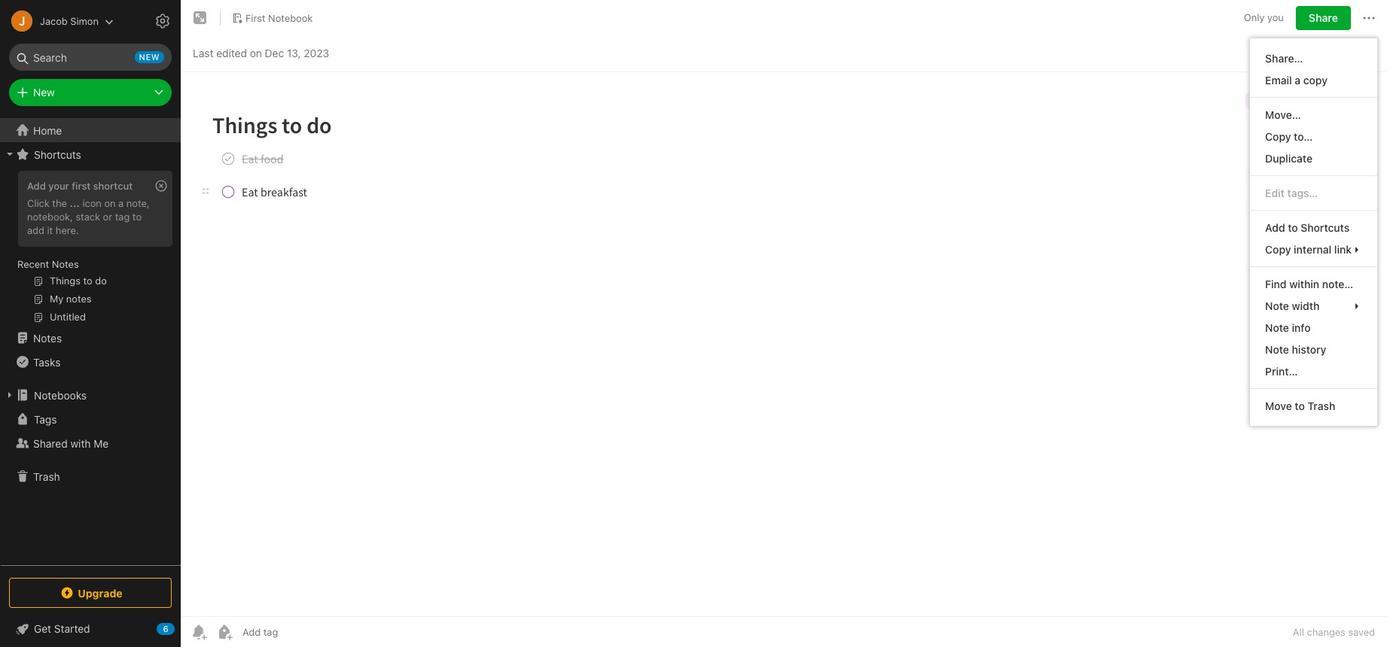 Task type: describe. For each thing, give the bounding box(es) containing it.
shortcuts button
[[0, 142, 180, 166]]

all changes saved
[[1293, 627, 1375, 639]]

new
[[139, 52, 160, 62]]

print… link
[[1250, 361, 1377, 383]]

home
[[33, 124, 62, 137]]

Note Editor text field
[[181, 72, 1387, 617]]

settings image
[[154, 12, 172, 30]]

recent notes
[[17, 258, 79, 270]]

tags…
[[1287, 187, 1318, 200]]

the
[[52, 197, 67, 209]]

email a copy
[[1265, 74, 1328, 87]]

tag
[[115, 211, 130, 223]]

to for move
[[1295, 400, 1305, 413]]

shared
[[33, 437, 68, 450]]

new button
[[9, 79, 172, 106]]

you
[[1268, 11, 1284, 24]]

simon
[[70, 15, 99, 27]]

within
[[1289, 278, 1320, 291]]

move to trash
[[1265, 400, 1335, 413]]

changes
[[1307, 627, 1346, 639]]

dropdown list menu
[[1250, 47, 1377, 417]]

add a reminder image
[[190, 624, 208, 642]]

get
[[34, 623, 51, 636]]

note info link
[[1250, 317, 1377, 339]]

copy internal link
[[1265, 243, 1352, 256]]

note history
[[1265, 343, 1327, 356]]

...
[[70, 197, 80, 209]]

copy for copy internal link
[[1265, 243, 1291, 256]]

notes inside group
[[52, 258, 79, 270]]

tags
[[34, 413, 57, 426]]

notebook,
[[27, 211, 73, 223]]

group inside tree
[[0, 166, 180, 332]]

expand notebooks image
[[4, 389, 16, 401]]

click the ...
[[27, 197, 80, 209]]

note…
[[1322, 278, 1354, 291]]

copy to… link
[[1250, 126, 1377, 148]]

Copy internal link field
[[1250, 239, 1377, 261]]

on inside note window element
[[250, 46, 262, 59]]

note width
[[1265, 300, 1320, 313]]

add your first shortcut
[[27, 180, 133, 192]]

add for add your first shortcut
[[27, 180, 46, 192]]

shortcuts inside button
[[34, 148, 81, 161]]

copy for copy to…
[[1265, 130, 1291, 143]]

notebook
[[268, 12, 313, 24]]

move… link
[[1250, 104, 1377, 126]]

icon
[[82, 197, 102, 209]]

add for add to shortcuts
[[1265, 221, 1285, 234]]

on inside "icon on a note, notebook, stack or tag to add it here."
[[104, 197, 116, 209]]

here.
[[56, 224, 79, 236]]

Add tag field
[[241, 626, 354, 639]]

tasks
[[33, 356, 61, 369]]

or
[[103, 211, 112, 223]]

note for note history
[[1265, 343, 1289, 356]]

only you
[[1244, 11, 1284, 24]]

home link
[[0, 118, 181, 142]]

1 vertical spatial notes
[[33, 332, 62, 345]]

shared with me
[[33, 437, 109, 450]]

shortcuts inside dropdown list menu
[[1301, 221, 1350, 234]]

stack
[[76, 211, 100, 223]]

last
[[193, 46, 213, 59]]

tasks button
[[0, 350, 180, 374]]

first
[[72, 180, 91, 192]]

Help and Learning task checklist field
[[0, 618, 181, 642]]

new
[[33, 86, 55, 99]]

share
[[1309, 11, 1338, 24]]

edit
[[1265, 187, 1285, 200]]

width
[[1292, 300, 1320, 313]]

upgrade
[[78, 587, 123, 600]]

with
[[70, 437, 91, 450]]

Note width field
[[1250, 295, 1377, 317]]

copy internal link link
[[1250, 239, 1377, 261]]

to inside "icon on a note, notebook, stack or tag to add it here."
[[132, 211, 142, 223]]



Task type: vqa. For each thing, say whether or not it's contained in the screenshot.
bottommost "it"
no



Task type: locate. For each thing, give the bounding box(es) containing it.
Search text field
[[20, 44, 161, 71]]

jacob simon
[[40, 15, 99, 27]]

add
[[27, 224, 44, 236]]

email a copy link
[[1250, 69, 1377, 91]]

link
[[1334, 243, 1352, 256]]

tree containing home
[[0, 118, 181, 565]]

add inside group
[[27, 180, 46, 192]]

print…
[[1265, 365, 1298, 378]]

6
[[163, 624, 168, 634]]

move to trash link
[[1250, 395, 1377, 417]]

more actions image
[[1360, 9, 1378, 27]]

jacob
[[40, 15, 68, 27]]

on up or
[[104, 197, 116, 209]]

More actions field
[[1360, 6, 1378, 30]]

group containing add your first shortcut
[[0, 166, 180, 332]]

0 vertical spatial on
[[250, 46, 262, 59]]

recent
[[17, 258, 49, 270]]

to for add
[[1288, 221, 1298, 234]]

trash down the print… link at the right bottom
[[1308, 400, 1335, 413]]

get started
[[34, 623, 90, 636]]

0 vertical spatial copy
[[1265, 130, 1291, 143]]

info
[[1292, 322, 1311, 334]]

note for note info
[[1265, 322, 1289, 334]]

expand note image
[[191, 9, 209, 27]]

to
[[132, 211, 142, 223], [1288, 221, 1298, 234], [1295, 400, 1305, 413]]

only
[[1244, 11, 1265, 24]]

shortcuts down home
[[34, 148, 81, 161]]

0 horizontal spatial trash
[[33, 470, 60, 483]]

0 vertical spatial notes
[[52, 258, 79, 270]]

2 copy from the top
[[1265, 243, 1291, 256]]

trash inside move to trash link
[[1308, 400, 1335, 413]]

a up tag
[[118, 197, 124, 209]]

note,
[[126, 197, 150, 209]]

dec
[[265, 46, 284, 59]]

all
[[1293, 627, 1304, 639]]

icon on a note, notebook, stack or tag to add it here.
[[27, 197, 150, 236]]

2023
[[304, 46, 329, 59]]

first notebook button
[[227, 8, 318, 29]]

notes link
[[0, 326, 180, 350]]

add
[[27, 180, 46, 192], [1265, 221, 1285, 234]]

find
[[1265, 278, 1287, 291]]

copy inside field
[[1265, 243, 1291, 256]]

shortcuts
[[34, 148, 81, 161], [1301, 221, 1350, 234]]

0 vertical spatial note
[[1265, 300, 1289, 313]]

1 vertical spatial trash
[[33, 470, 60, 483]]

a inside "icon on a note, notebook, stack or tag to add it here."
[[118, 197, 124, 209]]

find within note…
[[1265, 278, 1354, 291]]

0 vertical spatial add
[[27, 180, 46, 192]]

1 copy from the top
[[1265, 130, 1291, 143]]

history
[[1292, 343, 1327, 356]]

shared with me link
[[0, 432, 180, 456]]

find within note… link
[[1250, 273, 1377, 295]]

1 vertical spatial on
[[104, 197, 116, 209]]

share button
[[1296, 6, 1351, 30]]

tree
[[0, 118, 181, 565]]

copy down the move…
[[1265, 130, 1291, 143]]

Account field
[[0, 6, 114, 36]]

first
[[246, 12, 266, 24]]

add down edit
[[1265, 221, 1285, 234]]

1 note from the top
[[1265, 300, 1289, 313]]

on left the dec
[[250, 46, 262, 59]]

to…
[[1294, 130, 1313, 143]]

to inside move to trash link
[[1295, 400, 1305, 413]]

0 vertical spatial shortcuts
[[34, 148, 81, 161]]

notes right recent
[[52, 258, 79, 270]]

add tag image
[[215, 624, 233, 642]]

1 vertical spatial shortcuts
[[1301, 221, 1350, 234]]

13,
[[287, 46, 301, 59]]

internal
[[1294, 243, 1332, 256]]

shortcut
[[93, 180, 133, 192]]

click to collapse image
[[175, 620, 186, 638]]

note info
[[1265, 322, 1311, 334]]

1 horizontal spatial add
[[1265, 221, 1285, 234]]

1 horizontal spatial a
[[1295, 74, 1301, 87]]

note up print…
[[1265, 343, 1289, 356]]

copy
[[1265, 130, 1291, 143], [1265, 243, 1291, 256]]

note inside "link"
[[1265, 300, 1289, 313]]

1 vertical spatial copy
[[1265, 243, 1291, 256]]

notes
[[52, 258, 79, 270], [33, 332, 62, 345]]

email
[[1265, 74, 1292, 87]]

copy
[[1304, 74, 1328, 87]]

2 vertical spatial note
[[1265, 343, 1289, 356]]

note for note width
[[1265, 300, 1289, 313]]

0 horizontal spatial add
[[27, 180, 46, 192]]

1 vertical spatial a
[[118, 197, 124, 209]]

started
[[54, 623, 90, 636]]

me
[[94, 437, 109, 450]]

trash
[[1308, 400, 1335, 413], [33, 470, 60, 483]]

notes up tasks
[[33, 332, 62, 345]]

to right the move
[[1295, 400, 1305, 413]]

duplicate link
[[1250, 148, 1377, 169]]

to inside add to shortcuts link
[[1288, 221, 1298, 234]]

edit tags… link
[[1250, 182, 1377, 204]]

trash inside trash link
[[33, 470, 60, 483]]

click
[[27, 197, 50, 209]]

note left the info
[[1265, 322, 1289, 334]]

0 horizontal spatial a
[[118, 197, 124, 209]]

0 horizontal spatial shortcuts
[[34, 148, 81, 161]]

upgrade button
[[9, 578, 172, 609]]

shortcuts up copy internal link field
[[1301, 221, 1350, 234]]

1 horizontal spatial trash
[[1308, 400, 1335, 413]]

move…
[[1265, 108, 1301, 121]]

saved
[[1348, 627, 1375, 639]]

add up click
[[27, 180, 46, 192]]

share…
[[1265, 52, 1303, 65]]

tags button
[[0, 407, 180, 432]]

group
[[0, 166, 180, 332]]

to up copy internal link
[[1288, 221, 1298, 234]]

edit tags…
[[1265, 187, 1318, 200]]

to down note,
[[132, 211, 142, 223]]

add to shortcuts link
[[1250, 217, 1377, 239]]

it
[[47, 224, 53, 236]]

note history link
[[1250, 339, 1377, 361]]

copy to…
[[1265, 130, 1313, 143]]

0 horizontal spatial on
[[104, 197, 116, 209]]

3 note from the top
[[1265, 343, 1289, 356]]

1 horizontal spatial shortcuts
[[1301, 221, 1350, 234]]

on
[[250, 46, 262, 59], [104, 197, 116, 209]]

edited
[[216, 46, 247, 59]]

note down find in the top right of the page
[[1265, 300, 1289, 313]]

2 note from the top
[[1265, 322, 1289, 334]]

share… link
[[1250, 47, 1377, 69]]

a left copy at the right top of page
[[1295, 74, 1301, 87]]

add inside dropdown list menu
[[1265, 221, 1285, 234]]

1 vertical spatial add
[[1265, 221, 1285, 234]]

1 horizontal spatial on
[[250, 46, 262, 59]]

note window element
[[181, 0, 1387, 648]]

trash down shared
[[33, 470, 60, 483]]

new search field
[[20, 44, 164, 71]]

a
[[1295, 74, 1301, 87], [118, 197, 124, 209]]

duplicate
[[1265, 152, 1313, 165]]

a inside dropdown list menu
[[1295, 74, 1301, 87]]

trash link
[[0, 465, 180, 489]]

copy left internal
[[1265, 243, 1291, 256]]

note width link
[[1250, 295, 1377, 317]]

notebooks link
[[0, 383, 180, 407]]

1 vertical spatial note
[[1265, 322, 1289, 334]]

add to shortcuts
[[1265, 221, 1350, 234]]

0 vertical spatial a
[[1295, 74, 1301, 87]]

move
[[1265, 400, 1292, 413]]

first notebook
[[246, 12, 313, 24]]

0 vertical spatial trash
[[1308, 400, 1335, 413]]



